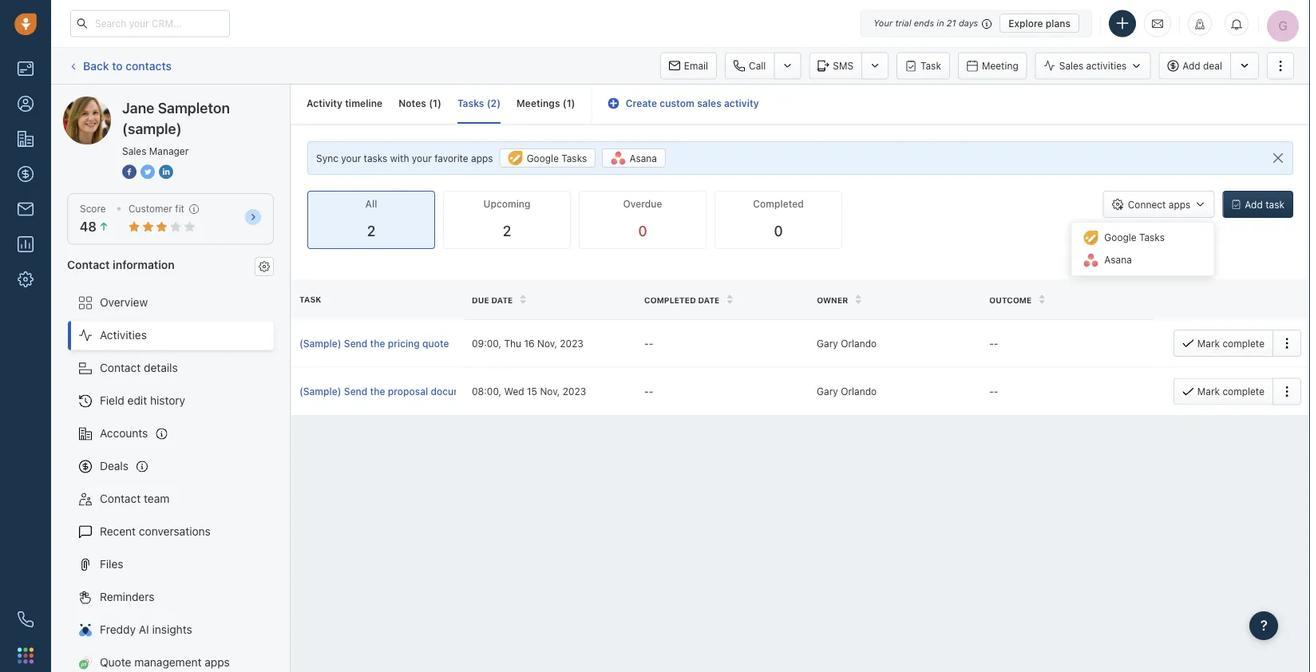 Task type: vqa. For each thing, say whether or not it's contained in the screenshot.
the 09:00,
yes



Task type: describe. For each thing, give the bounding box(es) containing it.
conversations
[[139, 525, 211, 538]]

twitter circled image
[[141, 163, 155, 180]]

1 for notes ( 1 )
[[433, 98, 438, 109]]

0 horizontal spatial apps
[[205, 656, 230, 669]]

meetings ( 1 )
[[517, 98, 576, 109]]

back
[[83, 59, 109, 72]]

details
[[144, 362, 178, 375]]

( for notes
[[429, 98, 433, 109]]

1 horizontal spatial asana
[[1105, 255, 1133, 266]]

custom
[[660, 98, 695, 109]]

freddy
[[100, 624, 136, 637]]

manager
[[149, 145, 189, 157]]

09:00,
[[472, 338, 502, 349]]

sales manager
[[122, 145, 189, 157]]

back to contacts link
[[67, 53, 173, 78]]

1 vertical spatial google tasks
[[1105, 232, 1165, 243]]

48 button
[[80, 219, 109, 235]]

asana inside button
[[630, 153, 657, 164]]

insights
[[152, 624, 192, 637]]

mark complete for 09:00, thu 16 nov, 2023
[[1198, 338, 1265, 349]]

) for tasks ( 2 )
[[497, 98, 501, 109]]

) for meetings ( 1 )
[[572, 98, 576, 109]]

contact for contact information
[[67, 258, 110, 271]]

jane inside jane sampleton (sample)
[[122, 99, 154, 116]]

due
[[472, 295, 489, 305]]

explore
[[1009, 18, 1044, 29]]

(sample) send the pricing quote link
[[300, 336, 456, 351]]

field
[[100, 394, 125, 407]]

tasks ( 2 )
[[458, 98, 501, 109]]

Search your CRM... text field
[[70, 10, 230, 37]]

overdue
[[623, 199, 663, 210]]

meeting
[[983, 60, 1019, 71]]

edit
[[128, 394, 147, 407]]

) for notes ( 1 )
[[438, 98, 442, 109]]

orlando for 08:00, wed 15 nov, 2023
[[841, 386, 877, 397]]

sms button
[[809, 52, 862, 79]]

google tasks button
[[500, 149, 596, 168]]

all
[[366, 199, 377, 210]]

1 vertical spatial (sample)
[[122, 120, 182, 137]]

accounts
[[100, 427, 148, 440]]

tasks
[[364, 153, 388, 164]]

0 for overdue
[[639, 223, 648, 240]]

15
[[527, 386, 538, 397]]

add task
[[1246, 199, 1285, 210]]

0 horizontal spatial tasks
[[458, 98, 484, 109]]

add for add deal
[[1183, 60, 1201, 71]]

explore plans link
[[1000, 14, 1080, 33]]

add for add task
[[1246, 199, 1264, 210]]

information
[[113, 258, 175, 271]]

contact information
[[67, 258, 175, 271]]

(sample) send the pricing quote
[[300, 338, 449, 349]]

sales for sales activities
[[1060, 60, 1084, 71]]

date for completed date
[[698, 295, 720, 305]]

task
[[1266, 199, 1285, 210]]

16
[[524, 338, 535, 349]]

complete for 09:00, thu 16 nov, 2023
[[1223, 338, 1265, 349]]

mark for 09:00, thu 16 nov, 2023
[[1198, 338, 1221, 349]]

call
[[749, 60, 766, 71]]

sales activities
[[1060, 60, 1127, 71]]

0 horizontal spatial task
[[300, 295, 322, 304]]

connect apps button
[[1104, 191, 1215, 218]]

2 for upcoming
[[503, 223, 512, 240]]

explore plans
[[1009, 18, 1071, 29]]

connect apps button
[[1104, 191, 1215, 218]]

fit
[[175, 203, 185, 214]]

google tasks inside google tasks button
[[527, 153, 587, 164]]

email image
[[1153, 17, 1164, 30]]

contact details
[[100, 362, 178, 375]]

add task button
[[1223, 191, 1294, 218]]

score
[[80, 203, 106, 214]]

deals
[[100, 460, 129, 473]]

customer
[[129, 203, 173, 214]]

create
[[626, 98, 658, 109]]

field edit history
[[100, 394, 185, 407]]

2 horizontal spatial tasks
[[1140, 232, 1165, 243]]

sms
[[833, 60, 854, 71]]

completed for completed date
[[645, 295, 696, 305]]

in
[[937, 18, 945, 28]]

connect
[[1129, 199, 1167, 210]]

proposal
[[388, 386, 428, 397]]

recent
[[100, 525, 136, 538]]

completed for completed
[[754, 199, 804, 210]]

activities
[[100, 329, 147, 342]]

2 your from the left
[[412, 153, 432, 164]]

mng settings image
[[259, 261, 270, 272]]

08:00,
[[472, 386, 502, 397]]

ends
[[914, 18, 935, 28]]

with
[[390, 153, 409, 164]]

gary for 08:00, wed 15 nov, 2023
[[817, 386, 839, 397]]

linkedin circled image
[[159, 163, 173, 180]]

nov, inside the (sample) send the proposal document 08:00, wed 15 nov, 2023
[[540, 386, 560, 397]]

sync
[[316, 153, 339, 164]]

favorite
[[435, 153, 469, 164]]

files
[[100, 558, 123, 571]]

call button
[[725, 52, 774, 79]]

deal
[[1204, 60, 1223, 71]]

connect apps
[[1129, 199, 1191, 210]]

09:00, thu 16 nov, 2023
[[472, 338, 584, 349]]

add deal
[[1183, 60, 1223, 71]]

wed
[[504, 386, 525, 397]]

mark complete button for 08:00, wed 15 nov, 2023
[[1174, 378, 1273, 405]]

facebook circled image
[[122, 163, 137, 180]]

task button
[[897, 52, 951, 79]]

contact team
[[100, 493, 170, 506]]

1 your from the left
[[341, 153, 361, 164]]

document
[[431, 386, 478, 397]]

customer fit
[[129, 203, 185, 214]]

( for meetings
[[563, 98, 567, 109]]

jane sampleton (sample) down the contacts
[[95, 96, 226, 109]]

21
[[947, 18, 957, 28]]

( for tasks
[[487, 98, 491, 109]]

sampleton inside jane sampleton (sample)
[[158, 99, 230, 116]]

activities
[[1087, 60, 1127, 71]]

quote
[[423, 338, 449, 349]]



Task type: locate. For each thing, give the bounding box(es) containing it.
0 vertical spatial mark complete button
[[1174, 330, 1273, 357]]

sales left activities
[[1060, 60, 1084, 71]]

0 horizontal spatial google
[[527, 153, 559, 164]]

freshworks switcher image
[[18, 648, 34, 664]]

(sample) send the proposal document link
[[300, 385, 478, 399]]

complete for 08:00, wed 15 nov, 2023
[[1223, 386, 1265, 397]]

your trial ends in 21 days
[[874, 18, 979, 28]]

the for pricing
[[370, 338, 385, 349]]

1 right the meetings
[[567, 98, 572, 109]]

google down connect
[[1105, 232, 1137, 243]]

1 vertical spatial orlando
[[841, 386, 877, 397]]

the inside the (sample) send the proposal document 08:00, wed 15 nov, 2023
[[370, 386, 385, 397]]

1 send from the top
[[344, 338, 368, 349]]

2
[[491, 98, 497, 109], [367, 223, 376, 240], [503, 223, 512, 240]]

2 complete from the top
[[1223, 386, 1265, 397]]

(sample)
[[300, 338, 342, 349], [300, 386, 342, 397]]

ai
[[139, 624, 149, 637]]

1 vertical spatial apps
[[1169, 199, 1191, 210]]

notes
[[399, 98, 427, 109]]

1 horizontal spatial jane
[[122, 99, 154, 116]]

sales
[[698, 98, 722, 109]]

0 vertical spatial apps
[[471, 153, 493, 164]]

1 mark complete from the top
[[1198, 338, 1265, 349]]

send left pricing
[[344, 338, 368, 349]]

activity timeline
[[307, 98, 383, 109]]

reminders
[[100, 591, 155, 604]]

2 mark complete button from the top
[[1174, 378, 1273, 405]]

1 vertical spatial the
[[370, 386, 385, 397]]

1 for meetings ( 1 )
[[567, 98, 572, 109]]

0 horizontal spatial 2
[[367, 223, 376, 240]]

add left deal
[[1183, 60, 1201, 71]]

--
[[645, 338, 654, 349], [990, 338, 999, 349], [645, 386, 654, 397], [990, 386, 999, 397]]

apps
[[471, 153, 493, 164], [1169, 199, 1191, 210], [205, 656, 230, 669]]

) left the meetings
[[497, 98, 501, 109]]

1 horizontal spatial tasks
[[562, 153, 587, 164]]

asana down connect
[[1105, 255, 1133, 266]]

trial
[[896, 18, 912, 28]]

1 horizontal spatial apps
[[471, 153, 493, 164]]

timeline
[[345, 98, 383, 109]]

days
[[959, 18, 979, 28]]

0 vertical spatial gary
[[817, 338, 839, 349]]

0 vertical spatial mark complete
[[1198, 338, 1265, 349]]

1 (sample) from the top
[[300, 338, 342, 349]]

(sample) inside the (sample) send the proposal document 08:00, wed 15 nov, 2023
[[300, 386, 342, 397]]

to
[[112, 59, 123, 72]]

2 ) from the left
[[497, 98, 501, 109]]

) right notes
[[438, 98, 442, 109]]

0 horizontal spatial sales
[[122, 145, 147, 157]]

1 mark from the top
[[1198, 338, 1221, 349]]

mark complete button for 09:00, thu 16 nov, 2023
[[1174, 330, 1273, 357]]

mark for 08:00, wed 15 nov, 2023
[[1198, 386, 1221, 397]]

0 horizontal spatial jane
[[95, 96, 120, 109]]

2 mark from the top
[[1198, 386, 1221, 397]]

0 vertical spatial (sample)
[[300, 338, 342, 349]]

2 horizontal spatial apps
[[1169, 199, 1191, 210]]

1 horizontal spatial 2
[[491, 98, 497, 109]]

the for proposal
[[370, 386, 385, 397]]

the
[[370, 338, 385, 349], [370, 386, 385, 397]]

2 horizontal spatial )
[[572, 98, 576, 109]]

2 the from the top
[[370, 386, 385, 397]]

( right the meetings
[[563, 98, 567, 109]]

sales up the facebook circled image
[[122, 145, 147, 157]]

2023 inside the (sample) send the proposal document 08:00, wed 15 nov, 2023
[[563, 386, 587, 397]]

0 vertical spatial mark
[[1198, 338, 1221, 349]]

activity
[[307, 98, 343, 109]]

nov, right 16
[[538, 338, 558, 349]]

apps right favorite
[[471, 153, 493, 164]]

2 ( from the left
[[487, 98, 491, 109]]

1 ( from the left
[[429, 98, 433, 109]]

contact for contact team
[[100, 493, 141, 506]]

sampleton up 'manager'
[[158, 99, 230, 116]]

2 gary orlando from the top
[[817, 386, 877, 397]]

2 for all
[[367, 223, 376, 240]]

0 vertical spatial gary orlando
[[817, 338, 877, 349]]

orlando for 09:00, thu 16 nov, 2023
[[841, 338, 877, 349]]

2 down upcoming
[[503, 223, 512, 240]]

apps right connect
[[1169, 199, 1191, 210]]

activity
[[725, 98, 759, 109]]

1 horizontal spatial (
[[487, 98, 491, 109]]

0 vertical spatial completed
[[754, 199, 804, 210]]

0 vertical spatial asana
[[630, 153, 657, 164]]

1 vertical spatial nov,
[[540, 386, 560, 397]]

1 0 from the left
[[639, 223, 648, 240]]

1 vertical spatial 2023
[[563, 386, 587, 397]]

contact up recent
[[100, 493, 141, 506]]

2 send from the top
[[344, 386, 368, 397]]

2 horizontal spatial (
[[563, 98, 567, 109]]

0 horizontal spatial 1
[[433, 98, 438, 109]]

1 vertical spatial (sample)
[[300, 386, 342, 397]]

create custom sales activity
[[626, 98, 759, 109]]

3 ) from the left
[[572, 98, 576, 109]]

gary orlando for 08:00, wed 15 nov, 2023
[[817, 386, 877, 397]]

(sample) up sales manager
[[122, 120, 182, 137]]

send for proposal
[[344, 386, 368, 397]]

0 horizontal spatial 0
[[639, 223, 648, 240]]

recent conversations
[[100, 525, 211, 538]]

0 vertical spatial task
[[921, 60, 942, 71]]

2 mark complete from the top
[[1198, 386, 1265, 397]]

1 vertical spatial complete
[[1223, 386, 1265, 397]]

mark complete button
[[1174, 330, 1273, 357], [1174, 378, 1273, 405]]

1 vertical spatial mark
[[1198, 386, 1221, 397]]

0 horizontal spatial google tasks
[[527, 153, 587, 164]]

2 0 from the left
[[774, 223, 783, 240]]

jane sampleton (sample)
[[95, 96, 226, 109], [122, 99, 230, 137]]

contact down activities
[[100, 362, 141, 375]]

gary
[[817, 338, 839, 349], [817, 386, 839, 397]]

0 vertical spatial orlando
[[841, 338, 877, 349]]

0 vertical spatial contact
[[67, 258, 110, 271]]

1 horizontal spatial add
[[1246, 199, 1264, 210]]

0 vertical spatial google tasks
[[527, 153, 587, 164]]

1 horizontal spatial 1
[[567, 98, 572, 109]]

1 orlando from the top
[[841, 338, 877, 349]]

1 vertical spatial contact
[[100, 362, 141, 375]]

1 horizontal spatial completed
[[754, 199, 804, 210]]

1 the from the top
[[370, 338, 385, 349]]

history
[[150, 394, 185, 407]]

) right the meetings
[[572, 98, 576, 109]]

task inside button
[[921, 60, 942, 71]]

add left task
[[1246, 199, 1264, 210]]

asana up overdue
[[630, 153, 657, 164]]

asana
[[630, 153, 657, 164], [1105, 255, 1133, 266]]

1 ) from the left
[[438, 98, 442, 109]]

1 gary from the top
[[817, 338, 839, 349]]

0 vertical spatial nov,
[[538, 338, 558, 349]]

sampleton down the contacts
[[123, 96, 178, 109]]

1
[[433, 98, 438, 109], [567, 98, 572, 109]]

0 vertical spatial 2023
[[560, 338, 584, 349]]

0 horizontal spatial your
[[341, 153, 361, 164]]

quote
[[100, 656, 131, 669]]

your
[[874, 18, 893, 28]]

0 vertical spatial tasks
[[458, 98, 484, 109]]

management
[[134, 656, 202, 669]]

0 vertical spatial complete
[[1223, 338, 1265, 349]]

send for pricing
[[344, 338, 368, 349]]

your right sync
[[341, 153, 361, 164]]

google inside google tasks button
[[527, 153, 559, 164]]

0 vertical spatial the
[[370, 338, 385, 349]]

completed
[[754, 199, 804, 210], [645, 295, 696, 305]]

gary for 09:00, thu 16 nov, 2023
[[817, 338, 839, 349]]

1 vertical spatial tasks
[[562, 153, 587, 164]]

sales activities button
[[1036, 52, 1159, 79], [1036, 52, 1151, 79]]

sales for sales manager
[[122, 145, 147, 157]]

0 for completed
[[774, 223, 783, 240]]

owner
[[817, 295, 849, 305]]

0 horizontal spatial completed
[[645, 295, 696, 305]]

0 horizontal spatial )
[[438, 98, 442, 109]]

date for due date
[[492, 295, 513, 305]]

1 vertical spatial mark complete button
[[1174, 378, 1273, 405]]

task down your trial ends in 21 days
[[921, 60, 942, 71]]

nov, right 15
[[540, 386, 560, 397]]

( right notes
[[429, 98, 433, 109]]

(sample) up 'manager'
[[181, 96, 226, 109]]

2023 right 15
[[563, 386, 587, 397]]

jane down the contacts
[[122, 99, 154, 116]]

2 down all
[[367, 223, 376, 240]]

upcoming
[[484, 199, 531, 210]]

phone element
[[10, 604, 42, 636]]

your right with
[[412, 153, 432, 164]]

0 vertical spatial google
[[527, 153, 559, 164]]

2023 right 16
[[560, 338, 584, 349]]

3 ( from the left
[[563, 98, 567, 109]]

back to contacts
[[83, 59, 172, 72]]

1 vertical spatial completed
[[645, 295, 696, 305]]

0 horizontal spatial date
[[492, 295, 513, 305]]

( left the meetings
[[487, 98, 491, 109]]

1 horizontal spatial task
[[921, 60, 942, 71]]

tasks inside button
[[562, 153, 587, 164]]

google tasks
[[527, 153, 587, 164], [1105, 232, 1165, 243]]

2 orlando from the top
[[841, 386, 877, 397]]

thu
[[504, 338, 522, 349]]

jane down to
[[95, 96, 120, 109]]

mark complete for 08:00, wed 15 nov, 2023
[[1198, 386, 1265, 397]]

1 gary orlando from the top
[[817, 338, 877, 349]]

send
[[344, 338, 368, 349], [344, 386, 368, 397]]

2 1 from the left
[[567, 98, 572, 109]]

(sample) for (sample) send the proposal document 08:00, wed 15 nov, 2023
[[300, 386, 342, 397]]

2 left the meetings
[[491, 98, 497, 109]]

contacts
[[126, 59, 172, 72]]

jane
[[95, 96, 120, 109], [122, 99, 154, 116]]

2023
[[560, 338, 584, 349], [563, 386, 587, 397]]

jane sampleton (sample) up 'manager'
[[122, 99, 230, 137]]

48
[[80, 219, 97, 235]]

1 vertical spatial gary
[[817, 386, 839, 397]]

create custom sales activity link
[[608, 98, 759, 109]]

the left proposal
[[370, 386, 385, 397]]

0 vertical spatial add
[[1183, 60, 1201, 71]]

google down meetings ( 1 )
[[527, 153, 559, 164]]

0 vertical spatial send
[[344, 338, 368, 349]]

1 complete from the top
[[1223, 338, 1265, 349]]

phone image
[[18, 612, 34, 628]]

gary orlando for 09:00, thu 16 nov, 2023
[[817, 338, 877, 349]]

-
[[645, 338, 649, 349], [649, 338, 654, 349], [990, 338, 994, 349], [994, 338, 999, 349], [645, 386, 649, 397], [649, 386, 654, 397], [990, 386, 994, 397], [994, 386, 999, 397]]

1 mark complete button from the top
[[1174, 330, 1273, 357]]

outcome
[[990, 295, 1032, 305]]

2 vertical spatial contact
[[100, 493, 141, 506]]

contact down "48"
[[67, 258, 110, 271]]

apps right management
[[205, 656, 230, 669]]

)
[[438, 98, 442, 109], [497, 98, 501, 109], [572, 98, 576, 109]]

1 vertical spatial mark complete
[[1198, 386, 1265, 397]]

0 horizontal spatial add
[[1183, 60, 1201, 71]]

0 horizontal spatial (
[[429, 98, 433, 109]]

freddy ai insights
[[100, 624, 192, 637]]

gary orlando
[[817, 338, 877, 349], [817, 386, 877, 397]]

2 gary from the top
[[817, 386, 839, 397]]

2 (sample) from the top
[[300, 386, 342, 397]]

completed date
[[645, 295, 720, 305]]

1 horizontal spatial sales
[[1060, 60, 1084, 71]]

1 vertical spatial sales
[[122, 145, 147, 157]]

google tasks down meetings ( 1 )
[[527, 153, 587, 164]]

2 date from the left
[[698, 295, 720, 305]]

1 horizontal spatial date
[[698, 295, 720, 305]]

1 right notes
[[433, 98, 438, 109]]

google tasks down connect
[[1105, 232, 1165, 243]]

tasks right notes ( 1 )
[[458, 98, 484, 109]]

call link
[[725, 52, 774, 79]]

send inside the (sample) send the proposal document 08:00, wed 15 nov, 2023
[[344, 386, 368, 397]]

contact for contact details
[[100, 362, 141, 375]]

notes ( 1 )
[[399, 98, 442, 109]]

add inside button
[[1183, 60, 1201, 71]]

tasks left the asana button
[[562, 153, 587, 164]]

(sample) for (sample) send the pricing quote
[[300, 338, 342, 349]]

add inside button
[[1246, 199, 1264, 210]]

1 horizontal spatial google tasks
[[1105, 232, 1165, 243]]

meeting button
[[959, 52, 1028, 79]]

apps inside button
[[1169, 199, 1191, 210]]

1 horizontal spatial )
[[497, 98, 501, 109]]

1 horizontal spatial google
[[1105, 232, 1137, 243]]

1 vertical spatial google
[[1105, 232, 1137, 243]]

2 vertical spatial tasks
[[1140, 232, 1165, 243]]

the left pricing
[[370, 338, 385, 349]]

0 vertical spatial (sample)
[[181, 96, 226, 109]]

1 1 from the left
[[433, 98, 438, 109]]

0 vertical spatial sales
[[1060, 60, 1084, 71]]

1 vertical spatial send
[[344, 386, 368, 397]]

email
[[684, 60, 709, 71]]

add deal button
[[1159, 52, 1231, 79]]

sampleton
[[123, 96, 178, 109], [158, 99, 230, 116]]

1 vertical spatial gary orlando
[[817, 386, 877, 397]]

overview
[[100, 296, 148, 309]]

task
[[921, 60, 942, 71], [300, 295, 322, 304]]

1 vertical spatial task
[[300, 295, 322, 304]]

tasks down connect
[[1140, 232, 1165, 243]]

0 horizontal spatial asana
[[630, 153, 657, 164]]

pricing
[[388, 338, 420, 349]]

1 date from the left
[[492, 295, 513, 305]]

0
[[639, 223, 648, 240], [774, 223, 783, 240]]

1 vertical spatial add
[[1246, 199, 1264, 210]]

orlando
[[841, 338, 877, 349], [841, 386, 877, 397]]

send down (sample) send the pricing quote
[[344, 386, 368, 397]]

2 horizontal spatial 2
[[503, 223, 512, 240]]

tasks
[[458, 98, 484, 109], [562, 153, 587, 164], [1140, 232, 1165, 243]]

meetings
[[517, 98, 560, 109]]

mark
[[1198, 338, 1221, 349], [1198, 386, 1221, 397]]

1 vertical spatial asana
[[1105, 255, 1133, 266]]

sync your tasks with your favorite apps
[[316, 153, 493, 164]]

task up (sample) send the pricing quote
[[300, 295, 322, 304]]

2 vertical spatial apps
[[205, 656, 230, 669]]

mark complete
[[1198, 338, 1265, 349], [1198, 386, 1265, 397]]

1 horizontal spatial your
[[412, 153, 432, 164]]

1 horizontal spatial 0
[[774, 223, 783, 240]]

team
[[144, 493, 170, 506]]



